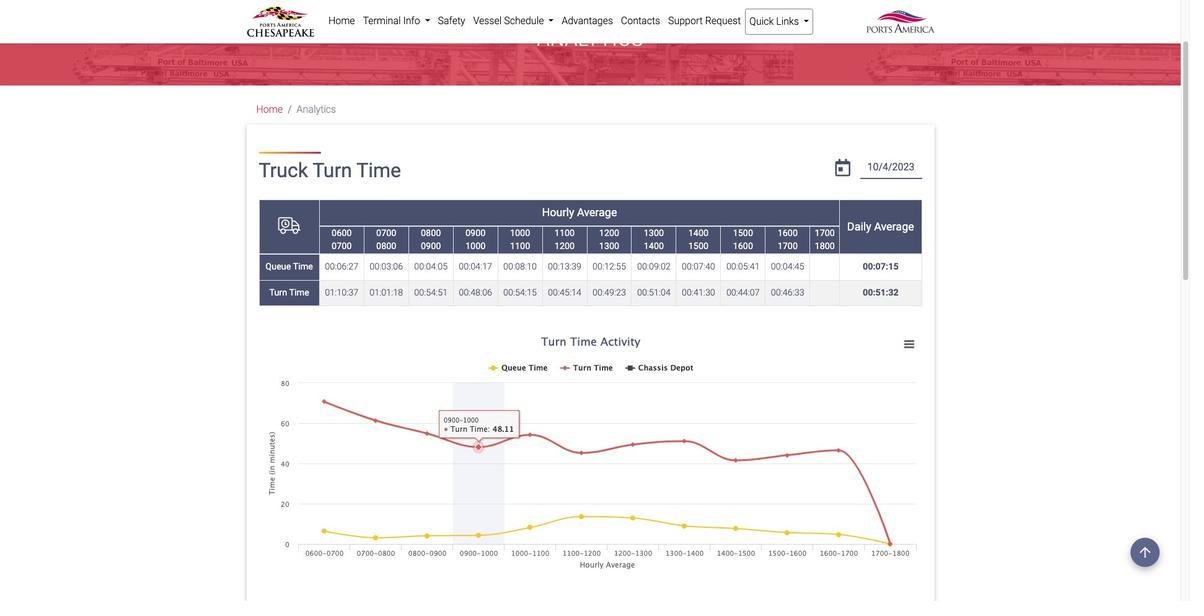 Task type: describe. For each thing, give the bounding box(es) containing it.
1 vertical spatial 1600
[[733, 241, 753, 252]]

0800 0900
[[421, 228, 441, 252]]

0 vertical spatial 1000
[[510, 228, 530, 238]]

00:04:45
[[771, 262, 805, 272]]

request
[[705, 15, 741, 27]]

0700 0800
[[376, 228, 396, 252]]

truck turn time
[[259, 159, 401, 182]]

schedule
[[504, 15, 544, 27]]

00:07:40
[[682, 262, 715, 272]]

1 horizontal spatial 0800
[[421, 228, 441, 238]]

00:03:06
[[370, 262, 403, 272]]

quick links link
[[745, 9, 814, 35]]

0 horizontal spatial 1700
[[778, 241, 798, 252]]

support
[[668, 15, 703, 27]]

1 vertical spatial analytics
[[297, 104, 336, 115]]

home for left home link
[[256, 104, 283, 115]]

0 vertical spatial 1100
[[555, 228, 575, 238]]

1 vertical spatial turn
[[269, 288, 287, 298]]

links
[[776, 16, 799, 27]]

00:51:04
[[637, 288, 671, 298]]

00:08:10
[[504, 262, 537, 272]]

vessel
[[473, 15, 502, 27]]

01:10:37
[[325, 288, 359, 298]]

1 horizontal spatial home link
[[325, 9, 359, 33]]

0 horizontal spatial 1300
[[599, 241, 619, 252]]

1 horizontal spatial 1400
[[689, 228, 709, 238]]

safety
[[438, 15, 465, 27]]

1 vertical spatial 0700
[[332, 241, 352, 252]]

1 horizontal spatial 1700
[[815, 228, 835, 238]]

00:54:51
[[414, 288, 448, 298]]

1500 1600
[[733, 228, 753, 252]]

hourly average daily average
[[542, 206, 914, 233]]

1 horizontal spatial 1500
[[733, 228, 753, 238]]

1100 1200
[[555, 228, 575, 252]]

00:06:27
[[325, 262, 359, 272]]

0600
[[332, 228, 352, 238]]

quick
[[750, 16, 774, 27]]

terminal info link
[[359, 9, 434, 33]]

00:04:17
[[459, 262, 492, 272]]

00:54:15
[[504, 288, 537, 298]]

0600 0700
[[332, 228, 352, 252]]

00:13:39
[[548, 262, 582, 272]]

00:45:14
[[548, 288, 582, 298]]

00:49:23
[[593, 288, 626, 298]]

0 vertical spatial analytics
[[537, 27, 644, 51]]

advantages
[[562, 15, 613, 27]]

00:48:06
[[459, 288, 492, 298]]

turn time
[[269, 288, 309, 298]]

1300 1400
[[644, 228, 664, 252]]

vessel schedule
[[473, 15, 546, 27]]

calendar day image
[[835, 159, 851, 177]]

terminal info
[[363, 15, 423, 27]]

time for 01:10:37
[[289, 288, 309, 298]]



Task type: locate. For each thing, give the bounding box(es) containing it.
truck
[[259, 159, 308, 182]]

1 horizontal spatial 1600
[[778, 228, 798, 238]]

0 horizontal spatial 1000
[[466, 241, 486, 252]]

1600
[[778, 228, 798, 238], [733, 241, 753, 252]]

queue time
[[266, 262, 313, 272]]

0 vertical spatial 0700
[[376, 228, 396, 238]]

1000 1100
[[510, 228, 530, 252]]

00:51:32
[[863, 288, 899, 298]]

0 vertical spatial time
[[357, 159, 401, 182]]

1600 1700
[[778, 228, 798, 252]]

time
[[357, 159, 401, 182], [293, 262, 313, 272], [289, 288, 309, 298]]

1400 up 00:09:02
[[644, 241, 664, 252]]

00:44:07
[[727, 288, 760, 298]]

support request link
[[664, 9, 745, 33]]

1100
[[555, 228, 575, 238], [510, 241, 530, 252]]

turn right truck
[[313, 159, 352, 182]]

1300 up 00:09:02
[[644, 228, 664, 238]]

1 horizontal spatial 0700
[[376, 228, 396, 238]]

2 vertical spatial time
[[289, 288, 309, 298]]

1600 up the 00:04:45
[[778, 228, 798, 238]]

1 horizontal spatial 1300
[[644, 228, 664, 238]]

0700 down '0600' at the top of page
[[332, 241, 352, 252]]

0 horizontal spatial 0800
[[376, 241, 396, 252]]

0 vertical spatial turn
[[313, 159, 352, 182]]

1 vertical spatial 1700
[[778, 241, 798, 252]]

home link
[[325, 9, 359, 33], [256, 104, 283, 115]]

safety link
[[434, 9, 469, 33]]

0 vertical spatial 1700
[[815, 228, 835, 238]]

1 vertical spatial home link
[[256, 104, 283, 115]]

0 horizontal spatial analytics
[[297, 104, 336, 115]]

0800 up "00:04:05"
[[421, 228, 441, 238]]

hourly
[[542, 206, 574, 219]]

0 horizontal spatial turn
[[269, 288, 287, 298]]

daily
[[847, 220, 872, 233]]

analytics
[[537, 27, 644, 51], [297, 104, 336, 115]]

1 horizontal spatial 1100
[[555, 228, 575, 238]]

turn
[[313, 159, 352, 182], [269, 288, 287, 298]]

0700
[[376, 228, 396, 238], [332, 241, 352, 252]]

00:07:15
[[863, 262, 899, 272]]

1000 up 00:08:10
[[510, 228, 530, 238]]

1 horizontal spatial 1000
[[510, 228, 530, 238]]

1200 up '00:12:55'
[[599, 228, 619, 238]]

0800 up 00:03:06
[[376, 241, 396, 252]]

vessel schedule link
[[469, 9, 558, 33]]

turn down queue
[[269, 288, 287, 298]]

0 vertical spatial 1300
[[644, 228, 664, 238]]

1 vertical spatial 1500
[[689, 241, 709, 252]]

0 vertical spatial 1600
[[778, 228, 798, 238]]

average right daily
[[874, 220, 914, 233]]

1700 up 1800
[[815, 228, 835, 238]]

00:46:33
[[771, 288, 805, 298]]

00:04:05
[[414, 262, 448, 272]]

1 horizontal spatial analytics
[[537, 27, 644, 51]]

1300
[[644, 228, 664, 238], [599, 241, 619, 252]]

1000
[[510, 228, 530, 238], [466, 241, 486, 252]]

go to top image
[[1131, 538, 1160, 567]]

time for 00:06:27
[[293, 262, 313, 272]]

0 vertical spatial 1400
[[689, 228, 709, 238]]

contacts
[[621, 15, 660, 27]]

0900 up 00:04:17
[[466, 228, 486, 238]]

info
[[403, 15, 420, 27]]

1500
[[733, 228, 753, 238], [689, 241, 709, 252]]

0 horizontal spatial 1600
[[733, 241, 753, 252]]

0 horizontal spatial 1100
[[510, 241, 530, 252]]

00:09:02
[[637, 262, 671, 272]]

1 horizontal spatial 1200
[[599, 228, 619, 238]]

1400 up 00:07:40
[[689, 228, 709, 238]]

0900
[[466, 228, 486, 238], [421, 241, 441, 252]]

1400 1500
[[689, 228, 709, 252]]

advantages link
[[558, 9, 617, 33]]

1800
[[815, 241, 835, 252]]

1100 down hourly
[[555, 228, 575, 238]]

1 vertical spatial 1100
[[510, 241, 530, 252]]

1 horizontal spatial 0900
[[466, 228, 486, 238]]

1 vertical spatial 0900
[[421, 241, 441, 252]]

0700 up 00:03:06
[[376, 228, 396, 238]]

1400
[[689, 228, 709, 238], [644, 241, 664, 252]]

0 vertical spatial home link
[[325, 9, 359, 33]]

1 vertical spatial 1300
[[599, 241, 619, 252]]

queue
[[266, 262, 291, 272]]

0 horizontal spatial average
[[577, 206, 617, 219]]

terminal
[[363, 15, 401, 27]]

1300 up '00:12:55'
[[599, 241, 619, 252]]

quick links
[[750, 16, 802, 27]]

0900 1000
[[466, 228, 486, 252]]

0 vertical spatial home
[[329, 15, 355, 27]]

1 vertical spatial home
[[256, 104, 283, 115]]

1500 up 00:05:41
[[733, 228, 753, 238]]

average
[[577, 206, 617, 219], [874, 220, 914, 233]]

0800
[[421, 228, 441, 238], [376, 241, 396, 252]]

1 vertical spatial time
[[293, 262, 313, 272]]

1600 up 00:05:41
[[733, 241, 753, 252]]

0 vertical spatial 0900
[[466, 228, 486, 238]]

00:41:30
[[682, 288, 715, 298]]

1000 up 00:04:17
[[466, 241, 486, 252]]

00:12:55
[[593, 262, 626, 272]]

0 vertical spatial average
[[577, 206, 617, 219]]

1500 up 00:07:40
[[689, 241, 709, 252]]

0 horizontal spatial 0900
[[421, 241, 441, 252]]

average up 1200 1300
[[577, 206, 617, 219]]

0 horizontal spatial 1400
[[644, 241, 664, 252]]

contacts link
[[617, 9, 664, 33]]

1 horizontal spatial turn
[[313, 159, 352, 182]]

0 vertical spatial 0800
[[421, 228, 441, 238]]

1700 up the 00:04:45
[[778, 241, 798, 252]]

1 vertical spatial 1200
[[555, 241, 575, 252]]

1 vertical spatial 1400
[[644, 241, 664, 252]]

0 horizontal spatial 1200
[[555, 241, 575, 252]]

0 horizontal spatial home
[[256, 104, 283, 115]]

0 horizontal spatial 1500
[[689, 241, 709, 252]]

01:01:18
[[370, 288, 403, 298]]

1700 1800
[[815, 228, 835, 252]]

1200 1300
[[599, 228, 619, 252]]

1100 up 00:08:10
[[510, 241, 530, 252]]

1 vertical spatial 0800
[[376, 241, 396, 252]]

0900 up "00:04:05"
[[421, 241, 441, 252]]

1 horizontal spatial average
[[874, 220, 914, 233]]

1200 up the 00:13:39
[[555, 241, 575, 252]]

0 vertical spatial 1500
[[733, 228, 753, 238]]

1200
[[599, 228, 619, 238], [555, 241, 575, 252]]

1 horizontal spatial home
[[329, 15, 355, 27]]

0 horizontal spatial home link
[[256, 104, 283, 115]]

home for the right home link
[[329, 15, 355, 27]]

1 vertical spatial average
[[874, 220, 914, 233]]

support request
[[668, 15, 741, 27]]

0 horizontal spatial 0700
[[332, 241, 352, 252]]

00:05:41
[[727, 262, 760, 272]]

home
[[329, 15, 355, 27], [256, 104, 283, 115]]

1700
[[815, 228, 835, 238], [778, 241, 798, 252]]

0 vertical spatial 1200
[[599, 228, 619, 238]]

1 vertical spatial 1000
[[466, 241, 486, 252]]



Task type: vqa. For each thing, say whether or not it's contained in the screenshot.
the middle seagirt
no



